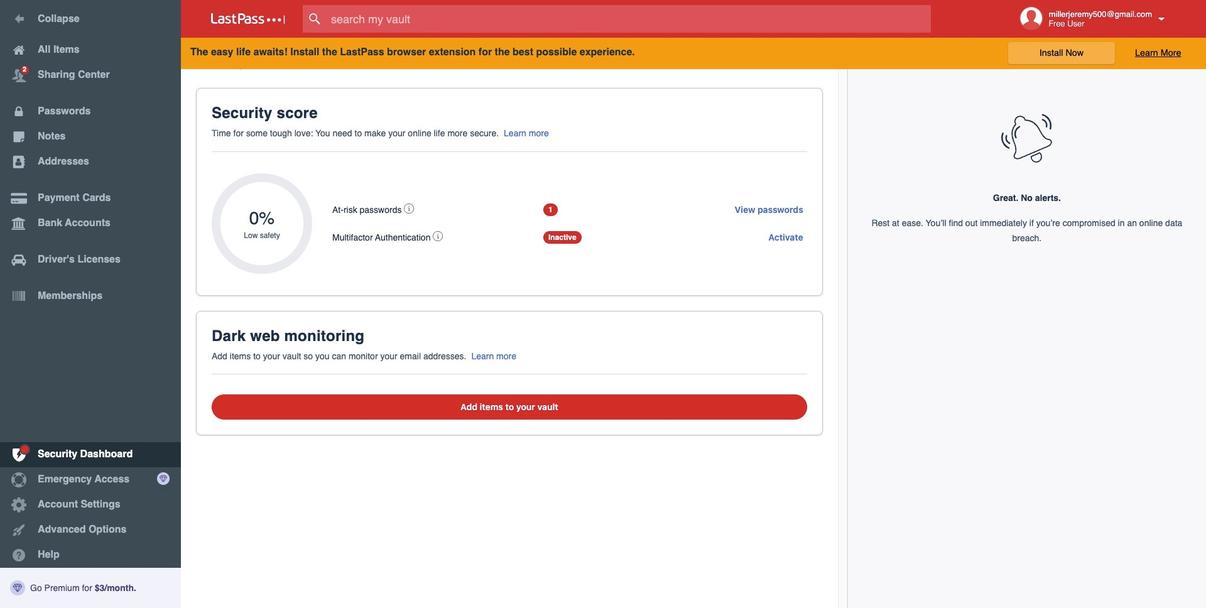 Task type: locate. For each thing, give the bounding box(es) containing it.
lastpass image
[[211, 13, 285, 25]]

search my vault text field
[[303, 5, 956, 33]]



Task type: describe. For each thing, give the bounding box(es) containing it.
main navigation navigation
[[0, 0, 181, 608]]

Search search field
[[303, 5, 956, 33]]



Task type: vqa. For each thing, say whether or not it's contained in the screenshot.
dialog
no



